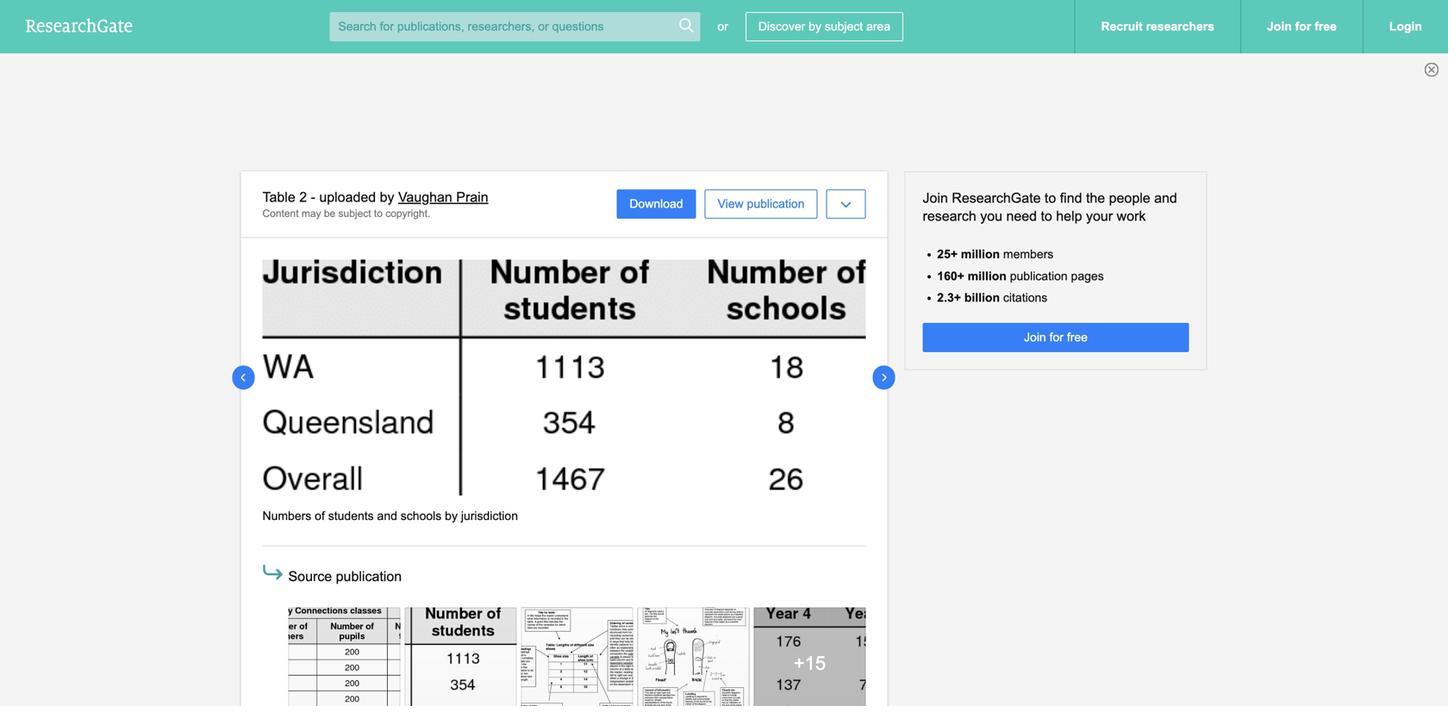 Task type: locate. For each thing, give the bounding box(es) containing it.
and right people
[[1154, 190, 1177, 206]]

+15
[[794, 653, 826, 674]]

publication right source
[[336, 569, 402, 585]]

0 vertical spatial by
[[809, 20, 821, 33]]

1 vertical spatial by
[[380, 190, 394, 205]]

for
[[1295, 20, 1311, 33], [1049, 331, 1064, 344]]

publication down members
[[1010, 270, 1068, 283]]

you
[[980, 208, 1002, 224]]

numbers
[[262, 510, 311, 523]]

pages
[[1071, 270, 1104, 283]]

publication
[[747, 198, 805, 211], [1010, 270, 1068, 283], [336, 569, 402, 585]]

work
[[1117, 208, 1146, 224]]

1 horizontal spatial size m image
[[567, 664, 587, 685]]

1 horizontal spatial and
[[1154, 190, 1177, 206]]

0 vertical spatial and
[[1154, 190, 1177, 206]]

publication inside view publication link
[[747, 198, 805, 211]]

by inside the discover by subject area link
[[809, 20, 821, 33]]

need
[[1006, 208, 1037, 224]]

join
[[1267, 20, 1292, 33], [923, 190, 948, 206], [1024, 331, 1046, 344]]

subject left area
[[825, 20, 863, 33]]

1 horizontal spatial join for free
[[1267, 20, 1337, 33]]

Search for publications, researchers, or questions field
[[330, 12, 700, 41]]

2 horizontal spatial by
[[809, 20, 821, 33]]

publication inside 25+ million members 160+ million publication pages 2.3+ billion citations
[[1010, 270, 1068, 283]]

0 vertical spatial publication
[[747, 198, 805, 211]]

1 vertical spatial publication
[[1010, 270, 1068, 283]]

0 horizontal spatial free
[[1067, 331, 1088, 344]]

view publication link
[[705, 190, 818, 219]]

free
[[1315, 20, 1337, 33], [1067, 331, 1088, 344]]

2 vertical spatial join
[[1024, 331, 1046, 344]]

1 horizontal spatial size m image
[[450, 664, 471, 685]]

0 horizontal spatial for
[[1049, 331, 1064, 344]]

free left login link
[[1315, 20, 1337, 33]]

2 horizontal spatial size m image
[[799, 664, 820, 685]]

join inside join researchgate to find the people and research you need to help your work
[[923, 190, 948, 206]]

to left find
[[1045, 190, 1056, 206]]

by
[[809, 20, 821, 33], [380, 190, 394, 205], [445, 510, 458, 523]]

free down pages
[[1067, 331, 1088, 344]]

subject down uploaded
[[338, 208, 371, 219]]

0 vertical spatial join for free link
[[1240, 0, 1363, 53]]

and
[[1154, 190, 1177, 206], [377, 510, 397, 523]]

and inside join researchgate to find the people and research you need to help your work
[[1154, 190, 1177, 206]]

by right discover
[[809, 20, 821, 33]]

0 horizontal spatial size m image
[[334, 664, 355, 685]]

1 vertical spatial for
[[1049, 331, 1064, 344]]

1 horizontal spatial free
[[1315, 20, 1337, 33]]

0 horizontal spatial join
[[923, 190, 948, 206]]

research
[[923, 208, 976, 224]]

uploaded
[[319, 190, 376, 205]]

0 horizontal spatial publication
[[336, 569, 402, 585]]

1 horizontal spatial for
[[1295, 20, 1311, 33]]

table
[[262, 190, 295, 205]]

million
[[961, 248, 1000, 261], [968, 270, 1007, 283]]

join for free
[[1267, 20, 1337, 33], [1024, 331, 1088, 344]]

2 horizontal spatial join
[[1267, 20, 1292, 33]]

your
[[1086, 208, 1113, 224]]

size m image inside +15 link
[[799, 664, 820, 685]]

160+
[[937, 270, 964, 283]]

to
[[1045, 190, 1056, 206], [374, 208, 383, 219], [1041, 208, 1052, 224]]

0 horizontal spatial join for free link
[[923, 323, 1189, 353]]

download
[[629, 198, 683, 211]]

by right schools
[[445, 510, 458, 523]]

0 horizontal spatial join for free
[[1024, 331, 1088, 344]]

2 vertical spatial publication
[[336, 569, 402, 585]]

be
[[324, 208, 335, 219]]

numbers of students and schools by jurisdiction image
[[262, 260, 866, 496]]

1 vertical spatial free
[[1067, 331, 1088, 344]]

1 vertical spatial join
[[923, 190, 948, 206]]

discover
[[758, 20, 805, 33]]

subject
[[825, 20, 863, 33], [338, 208, 371, 219]]

+15 link
[[754, 608, 866, 707]]

prain
[[456, 190, 488, 205]]

1 vertical spatial and
[[377, 510, 397, 523]]

size m image
[[260, 560, 286, 586], [567, 664, 587, 685], [799, 664, 820, 685]]

0 vertical spatial join
[[1267, 20, 1292, 33]]

join for free link
[[1240, 0, 1363, 53], [923, 323, 1189, 353]]

1 vertical spatial join for free link
[[923, 323, 1189, 353]]

area
[[866, 20, 890, 33]]

publication for source publication
[[336, 569, 402, 585]]

free inside '+15' main content
[[1067, 331, 1088, 344]]

1 horizontal spatial publication
[[747, 198, 805, 211]]

1 vertical spatial join for free
[[1024, 331, 1088, 344]]

2 horizontal spatial publication
[[1010, 270, 1068, 283]]

of
[[315, 510, 325, 523]]

and left schools
[[377, 510, 397, 523]]

1 horizontal spatial join
[[1024, 331, 1046, 344]]

to left 'copyright.'
[[374, 208, 383, 219]]

by up 'copyright.'
[[380, 190, 394, 205]]

publication right view
[[747, 198, 805, 211]]

size m image
[[334, 664, 355, 685], [450, 664, 471, 685], [683, 664, 704, 685]]

join researchgate to find the people and research you need to help your work
[[923, 190, 1177, 224]]

recruit researchers link
[[1074, 0, 1240, 53]]

2 size m image from the left
[[450, 664, 471, 685]]

million up billion
[[968, 270, 1007, 283]]

1 vertical spatial subject
[[338, 208, 371, 219]]

0 horizontal spatial by
[[380, 190, 394, 205]]

1 horizontal spatial subject
[[825, 20, 863, 33]]

copyright.
[[385, 208, 430, 219]]

million right 25+
[[961, 248, 1000, 261]]

25+
[[937, 248, 958, 261]]

3 size m image from the left
[[683, 664, 704, 685]]

2 vertical spatial by
[[445, 510, 458, 523]]

0 vertical spatial for
[[1295, 20, 1311, 33]]

2 horizontal spatial size m image
[[683, 664, 704, 685]]

publication for view publication
[[747, 198, 805, 211]]

0 horizontal spatial subject
[[338, 208, 371, 219]]



Task type: vqa. For each thing, say whether or not it's contained in the screenshot.
View publication Link
yes



Task type: describe. For each thing, give the bounding box(es) containing it.
25+ million members 160+ million publication pages 2.3+ billion citations
[[937, 248, 1104, 305]]

students
[[328, 510, 374, 523]]

citations
[[1003, 291, 1048, 305]]

to left help
[[1041, 208, 1052, 224]]

table 2 - uploaded by vaughan prain content may be subject to copyright.
[[262, 190, 488, 219]]

0 horizontal spatial and
[[377, 510, 397, 523]]

size s image
[[678, 17, 695, 34]]

join for free inside '+15' main content
[[1024, 331, 1088, 344]]

find
[[1060, 190, 1082, 206]]

vaughan prain link
[[398, 190, 488, 205]]

2.3+
[[937, 291, 961, 305]]

to inside table 2 - uploaded by vaughan prain content may be subject to copyright.
[[374, 208, 383, 219]]

members
[[1003, 248, 1054, 261]]

researchers
[[1146, 20, 1214, 33]]

discover by subject area link
[[745, 12, 903, 41]]

content
[[262, 208, 299, 219]]

discover by subject area
[[758, 20, 890, 33]]

0 vertical spatial join for free
[[1267, 20, 1337, 33]]

by inside table 2 - uploaded by vaughan prain content may be subject to copyright.
[[380, 190, 394, 205]]

0 vertical spatial million
[[961, 248, 1000, 261]]

1 size m image from the left
[[334, 664, 355, 685]]

source publication
[[288, 569, 402, 585]]

billion
[[964, 291, 1000, 305]]

researchgate logo image
[[26, 18, 133, 33]]

+15 main content
[[0, 172, 1448, 707]]

1 horizontal spatial join for free link
[[1240, 0, 1363, 53]]

0 vertical spatial subject
[[825, 20, 863, 33]]

the
[[1086, 190, 1105, 206]]

1 vertical spatial million
[[968, 270, 1007, 283]]

may
[[302, 208, 321, 219]]

jurisdiction
[[461, 510, 518, 523]]

view publication
[[718, 198, 805, 211]]

help
[[1056, 208, 1082, 224]]

for inside '+15' main content
[[1049, 331, 1064, 344]]

source
[[288, 569, 332, 585]]

0 vertical spatial free
[[1315, 20, 1337, 33]]

recruit researchers
[[1101, 20, 1214, 33]]

researchgate
[[952, 190, 1041, 206]]

-
[[311, 190, 315, 205]]

numbers of students and schools by jurisdiction
[[262, 510, 518, 523]]

2
[[299, 190, 307, 205]]

login link
[[1363, 0, 1448, 53]]

vaughan
[[398, 190, 452, 205]]

view
[[718, 198, 744, 211]]

login
[[1389, 20, 1422, 33]]

people
[[1109, 190, 1150, 206]]

subject inside table 2 - uploaded by vaughan prain content may be subject to copyright.
[[338, 208, 371, 219]]

download link
[[617, 190, 696, 219]]

recruit
[[1101, 20, 1143, 33]]

schools
[[401, 510, 442, 523]]

or
[[717, 20, 728, 33]]

1 horizontal spatial by
[[445, 510, 458, 523]]

0 horizontal spatial size m image
[[260, 560, 286, 586]]



